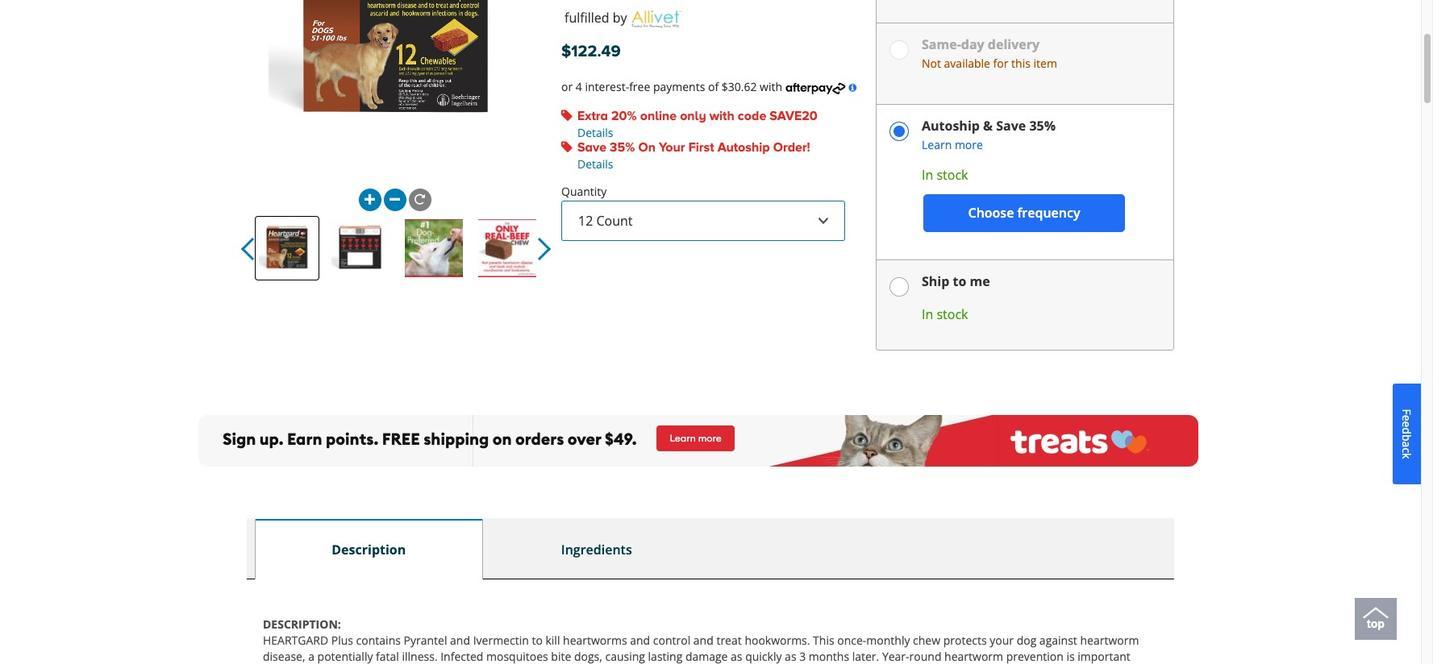 Task type: vqa. For each thing, say whether or not it's contained in the screenshot.
the future
no



Task type: locate. For each thing, give the bounding box(es) containing it.
in inside in stock choose frequency
[[922, 166, 933, 184]]

3 and from the left
[[693, 633, 714, 648]]

1 vertical spatial with
[[710, 108, 735, 125]]

damage
[[685, 649, 728, 664]]

interest-
[[585, 79, 629, 95]]

0 vertical spatial details
[[577, 125, 613, 141]]

frequency
[[1017, 204, 1080, 222]]

in for in stock
[[922, 306, 933, 323]]

35% right &
[[1029, 117, 1056, 135]]

35%
[[1029, 117, 1056, 135], [610, 140, 635, 157]]

tab list containing description
[[247, 518, 1174, 580]]

2 details from the top
[[577, 157, 613, 172]]

d
[[1399, 428, 1415, 435]]

1 in from the top
[[922, 166, 933, 184]]

2 stock from the top
[[937, 306, 968, 323]]

f
[[1399, 409, 1415, 415]]

a up k
[[1399, 442, 1415, 448]]

0 vertical spatial stock
[[937, 166, 968, 184]]

2 and from the left
[[630, 633, 650, 648]]

more
[[955, 137, 983, 153], [698, 432, 722, 444]]

details for extra
[[577, 125, 613, 141]]

details
[[577, 125, 613, 141], [577, 157, 613, 172]]

2 horizontal spatial and
[[693, 633, 714, 648]]

more inside the 'autoship & save 35% learn more'
[[955, 137, 983, 153]]

in
[[922, 166, 933, 184], [922, 306, 933, 323]]

save20
[[770, 108, 818, 125]]

first
[[688, 140, 714, 157]]

with
[[760, 79, 782, 95], [710, 108, 735, 125]]

stock down ship to me
[[937, 306, 968, 323]]

in stock
[[922, 306, 968, 323]]

0 vertical spatial details link
[[577, 125, 613, 141]]

fatal
[[376, 649, 399, 664]]

1 horizontal spatial 35%
[[1029, 117, 1056, 135]]

top
[[1367, 618, 1385, 631]]

1 horizontal spatial save
[[996, 117, 1026, 135]]

reset image
[[415, 194, 425, 205]]

1 vertical spatial heartworm
[[945, 649, 1003, 664]]

autoship down code
[[718, 140, 770, 157]]

0 vertical spatial heartworm
[[1080, 633, 1139, 648]]

up.
[[259, 429, 284, 449]]

as
[[731, 649, 742, 664], [785, 649, 796, 664]]

autoship inside the 'autoship & save 35% learn more'
[[922, 117, 980, 135]]

0 vertical spatial learn
[[922, 137, 952, 153]]

pyrantel
[[404, 633, 447, 648]]

details link down interest-
[[577, 125, 613, 141]]

2 details link from the top
[[577, 157, 613, 172]]

kill
[[546, 633, 560, 648]]

1 vertical spatial stock
[[937, 306, 968, 323]]

0 horizontal spatial more
[[698, 432, 722, 444]]

to left kill
[[532, 633, 543, 648]]

1 horizontal spatial as
[[785, 649, 796, 664]]

in stock choose frequency
[[922, 166, 1080, 222]]

1 horizontal spatial learn
[[922, 137, 952, 153]]

stock inside in stock choose frequency
[[937, 166, 968, 184]]

and
[[450, 633, 470, 648], [630, 633, 650, 648], [693, 633, 714, 648]]

by
[[613, 9, 627, 27]]

b
[[1399, 435, 1415, 442]]

learn
[[922, 137, 952, 153], [670, 432, 696, 444]]

0 vertical spatial 35%
[[1029, 117, 1056, 135]]

choose
[[968, 204, 1014, 222]]

description:
[[263, 617, 341, 632]]

0 vertical spatial autoship
[[922, 117, 980, 135]]

with right the only on the left
[[710, 108, 735, 125]]

plus
[[331, 633, 353, 648]]

0 horizontal spatial a
[[308, 649, 315, 664]]

bite
[[551, 649, 571, 664]]

1 vertical spatial details link
[[577, 157, 613, 172]]

and up infected
[[450, 633, 470, 648]]

details link
[[577, 125, 613, 141], [577, 157, 613, 172]]

0 horizontal spatial as
[[731, 649, 742, 664]]

heartworm down 'protects'
[[945, 649, 1003, 664]]

not
[[922, 56, 941, 71]]

learn right auto element on the top right of page
[[922, 137, 952, 153]]

sd element
[[890, 41, 909, 60]]

heartworm
[[1080, 633, 1139, 648], [945, 649, 1003, 664]]

auto element
[[890, 122, 909, 141]]

of
[[708, 79, 719, 95]]

0 vertical spatial in
[[922, 166, 933, 184]]

autoship left &
[[922, 117, 980, 135]]

and up causing
[[630, 633, 650, 648]]

1 horizontal spatial with
[[760, 79, 782, 95]]

details link up quantity at top left
[[577, 157, 613, 172]]

details down interest-
[[577, 125, 613, 141]]

1 vertical spatial a
[[308, 649, 315, 664]]

0 horizontal spatial autoship
[[718, 140, 770, 157]]

tab list
[[247, 518, 1174, 580]]

1 horizontal spatial more
[[955, 137, 983, 153]]

1 vertical spatial details
[[577, 157, 613, 172]]

1 details from the top
[[577, 125, 613, 141]]

fulfilled by
[[565, 9, 627, 27]]

to left me
[[953, 272, 966, 290]]

1 horizontal spatial autoship
[[922, 117, 980, 135]]

35% left on
[[610, 140, 635, 157]]

save
[[996, 117, 1026, 135], [577, 140, 607, 157]]

lasting
[[648, 649, 683, 664]]

learn inside the 'autoship & save 35% learn more'
[[922, 137, 952, 153]]

1 details link from the top
[[577, 125, 613, 141]]

35% inside the 'autoship & save 35% learn more'
[[1029, 117, 1056, 135]]

mosquitoes
[[486, 649, 548, 664]]

20%
[[611, 108, 637, 125]]

stock down the 'autoship & save 35% learn more'
[[937, 166, 968, 184]]

1 horizontal spatial and
[[630, 633, 650, 648]]

me
[[970, 272, 990, 290]]

0 horizontal spatial 35%
[[610, 140, 635, 157]]

learn right $49.
[[670, 432, 696, 444]]

as left 3
[[785, 649, 796, 664]]

0 vertical spatial with
[[760, 79, 782, 95]]

quantity
[[561, 184, 607, 200]]

0 vertical spatial a
[[1399, 442, 1415, 448]]

2 in from the top
[[922, 306, 933, 323]]

stock for in stock
[[937, 306, 968, 323]]

0 horizontal spatial to
[[532, 633, 543, 648]]

2 e from the top
[[1399, 421, 1415, 428]]

details up quantity at top left
[[577, 157, 613, 172]]

0 vertical spatial save
[[996, 117, 1026, 135]]

day
[[961, 36, 985, 53]]

in down the 'autoship & save 35% learn more'
[[922, 166, 933, 184]]

as down treat
[[731, 649, 742, 664]]

0 horizontal spatial save
[[577, 140, 607, 157]]

control
[[653, 633, 691, 648]]

heartworm right against in the right bottom of the page
[[1080, 633, 1139, 648]]

zoomout image
[[390, 194, 400, 205]]

free
[[382, 429, 420, 449]]

1 horizontal spatial heartworm
[[1080, 633, 1139, 648]]

1 horizontal spatial a
[[1399, 442, 1415, 448]]

with right the $30.62 in the top right of the page
[[760, 79, 782, 95]]

autoship & save 35% learn more
[[922, 117, 1056, 153]]

points.
[[326, 429, 378, 449]]

0 vertical spatial more
[[955, 137, 983, 153]]

back to top image
[[1363, 601, 1389, 627]]

and up damage
[[693, 633, 714, 648]]

1 vertical spatial in
[[922, 306, 933, 323]]

same-day delivery not available for this item
[[922, 36, 1057, 71]]

0 horizontal spatial learn
[[670, 432, 696, 444]]

0 horizontal spatial and
[[450, 633, 470, 648]]

e down f
[[1399, 421, 1415, 428]]

to
[[953, 272, 966, 290], [532, 633, 543, 648]]

1 vertical spatial to
[[532, 633, 543, 648]]

e
[[1399, 415, 1415, 421], [1399, 421, 1415, 428]]

save right tag image
[[577, 140, 607, 157]]

1 and from the left
[[450, 633, 470, 648]]

1 horizontal spatial to
[[953, 272, 966, 290]]

learn more
[[670, 432, 722, 444]]

a down heartgard
[[308, 649, 315, 664]]

your
[[659, 140, 685, 157]]

autoship
[[922, 117, 980, 135], [718, 140, 770, 157]]

free
[[629, 79, 650, 95]]

1 stock from the top
[[937, 166, 968, 184]]

orders
[[515, 429, 564, 449]]

in down ship
[[922, 306, 933, 323]]

e up the d
[[1399, 415, 1415, 421]]

ship to me
[[922, 272, 990, 290]]

once-
[[837, 633, 866, 648]]

tag image
[[561, 142, 572, 153]]

save right &
[[996, 117, 1026, 135]]



Task type: describe. For each thing, give the bounding box(es) containing it.
1 vertical spatial 35%
[[610, 140, 635, 157]]

extra
[[577, 108, 608, 125]]

4
[[576, 79, 582, 95]]

your
[[990, 633, 1014, 648]]

details link for extra
[[577, 125, 613, 141]]

protects
[[943, 633, 987, 648]]

item
[[1034, 56, 1057, 71]]

ship
[[922, 272, 950, 290]]

code
[[738, 108, 766, 125]]

a inside the description: heartgard plus contains pyrantel and ivermectin to kill heartworms and control and treat hookworms. this once-monthly chew protects your dog against heartworm disease, a potentially fatal illness. infected mosquitoes bite dogs, causing lasting damage as quickly as 3 months later. year-round heartworm prevention is importan
[[308, 649, 315, 664]]

quickly
[[745, 649, 782, 664]]

0 horizontal spatial with
[[710, 108, 735, 125]]

is
[[1067, 649, 1075, 664]]

f e e d b a c k button
[[1393, 384, 1421, 485]]

disease,
[[263, 649, 305, 664]]

or 4 interest-free payments of $30.62 with
[[561, 79, 785, 95]]

potentially
[[317, 649, 373, 664]]

description: heartgard plus contains pyrantel and ivermectin to kill heartworms and control and treat hookworms. this once-monthly chew protects your dog against heartworm disease, a potentially fatal illness. infected mosquitoes bite dogs, causing lasting damage as quickly as 3 months later. year-round heartworm prevention is importan
[[263, 617, 1139, 665]]

ivermectin
[[473, 633, 529, 648]]

to inside the description: heartgard plus contains pyrantel and ivermectin to kill heartworms and control and treat hookworms. this once-monthly chew protects your dog against heartworm disease, a potentially fatal illness. infected mosquitoes bite dogs, causing lasting damage as quickly as 3 months later. year-round heartworm prevention is importan
[[532, 633, 543, 648]]

&
[[983, 117, 993, 135]]

monthly
[[866, 633, 910, 648]]

dogs,
[[574, 649, 602, 664]]

chew
[[913, 633, 940, 648]]

0 horizontal spatial heartworm
[[945, 649, 1003, 664]]

illness.
[[402, 649, 438, 664]]

sign up. earn points. free shipping on orders over $49.
[[223, 429, 637, 449]]

shipping
[[424, 429, 489, 449]]

choose frequency button
[[923, 194, 1125, 232]]

heartworms
[[563, 633, 627, 648]]

k
[[1399, 453, 1415, 459]]

hookworms.
[[745, 633, 810, 648]]

prevention
[[1006, 649, 1064, 664]]

1 e from the top
[[1399, 415, 1415, 421]]

f e e d b a c k
[[1399, 409, 1415, 459]]

year-
[[882, 649, 909, 664]]

round
[[909, 649, 942, 664]]

details link for save
[[577, 157, 613, 172]]

online
[[640, 108, 677, 125]]

c
[[1399, 448, 1415, 453]]

learn more link
[[657, 426, 735, 451]]

2 as from the left
[[785, 649, 796, 664]]

zoomin image
[[365, 194, 375, 205]]

or
[[561, 79, 573, 95]]

on
[[638, 140, 656, 157]]

months
[[809, 649, 849, 664]]

available
[[944, 56, 990, 71]]

causing
[[605, 649, 645, 664]]

over
[[568, 429, 601, 449]]

on
[[493, 429, 512, 449]]

0 vertical spatial to
[[953, 272, 966, 290]]

sign
[[223, 429, 256, 449]]

payments
[[653, 79, 705, 95]]

fulfilled
[[565, 9, 609, 27]]

allivet, trusted pet pharmacy since 1992 image
[[632, 10, 682, 28]]

same-
[[922, 36, 961, 53]]

treat
[[717, 633, 742, 648]]

extra 20% online only with code save20
[[577, 108, 818, 125]]

save inside the 'autoship & save 35% learn more'
[[996, 117, 1026, 135]]

for
[[993, 56, 1009, 71]]

1 vertical spatial save
[[577, 140, 607, 157]]

details for save
[[577, 157, 613, 172]]

1 as from the left
[[731, 649, 742, 664]]

this
[[1011, 56, 1031, 71]]

$49.
[[605, 429, 637, 449]]

$30.62
[[722, 79, 757, 95]]

this
[[813, 633, 834, 648]]

a inside f e e d b a c k button
[[1399, 442, 1415, 448]]

stock for in stock choose frequency
[[937, 166, 968, 184]]

against
[[1039, 633, 1077, 648]]

earn
[[287, 429, 322, 449]]

dog
[[1017, 633, 1037, 648]]

3
[[799, 649, 806, 664]]

1 vertical spatial more
[[698, 432, 722, 444]]

$122.49
[[561, 42, 621, 62]]

tag image
[[561, 110, 572, 121]]

save 35% on your first autoship order!
[[577, 140, 810, 157]]

1 vertical spatial learn
[[670, 432, 696, 444]]

heartgard
[[263, 633, 328, 648]]

1 vertical spatial autoship
[[718, 140, 770, 157]]

in for in stock choose frequency
[[922, 166, 933, 184]]

infected
[[441, 649, 483, 664]]

sth element
[[890, 278, 909, 297]]

order!
[[773, 140, 810, 157]]

description
[[332, 541, 406, 559]]

only
[[680, 108, 706, 125]]

ingredients
[[561, 541, 632, 559]]



